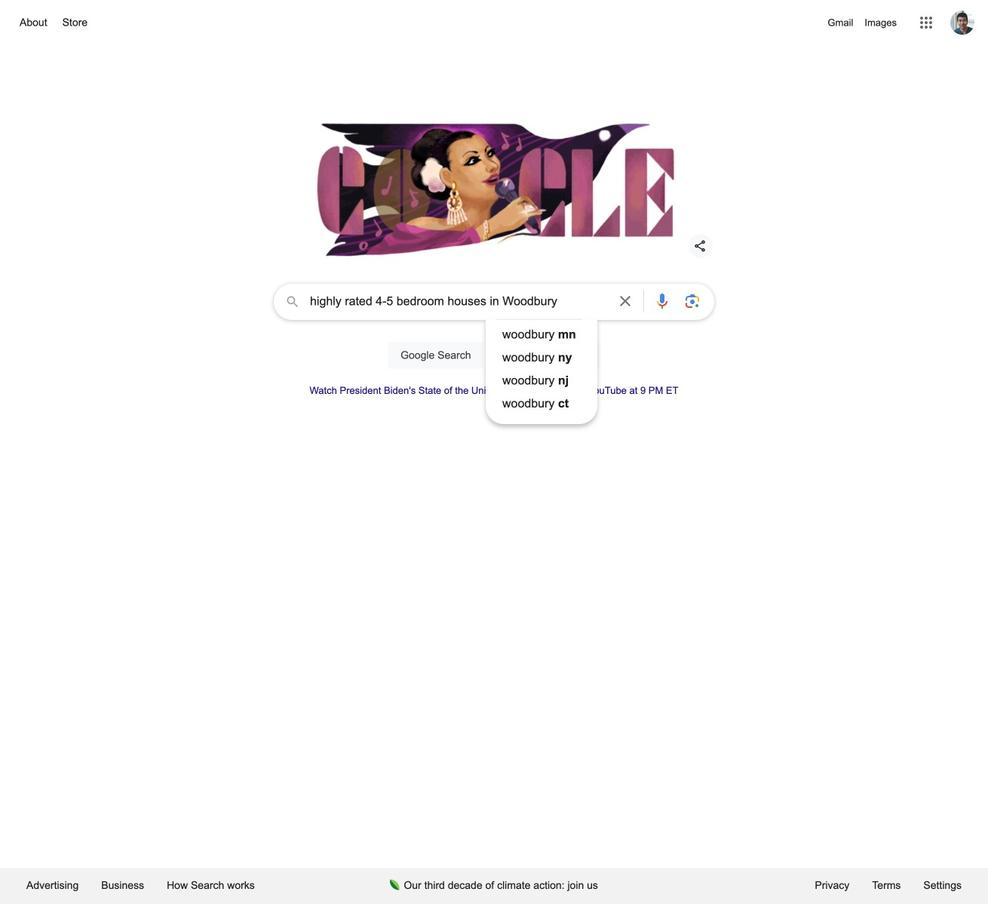 Task type: describe. For each thing, give the bounding box(es) containing it.
search by voice image
[[654, 292, 672, 310]]



Task type: vqa. For each thing, say whether or not it's contained in the screenshot.
second F from right
no



Task type: locate. For each thing, give the bounding box(es) containing it.
list box
[[486, 323, 598, 415]]

Search text field
[[310, 293, 607, 313]]

lola beltrán's 92nd birthday image
[[306, 113, 683, 264]]

search by image image
[[684, 292, 702, 310]]

None search field
[[15, 279, 973, 424]]



